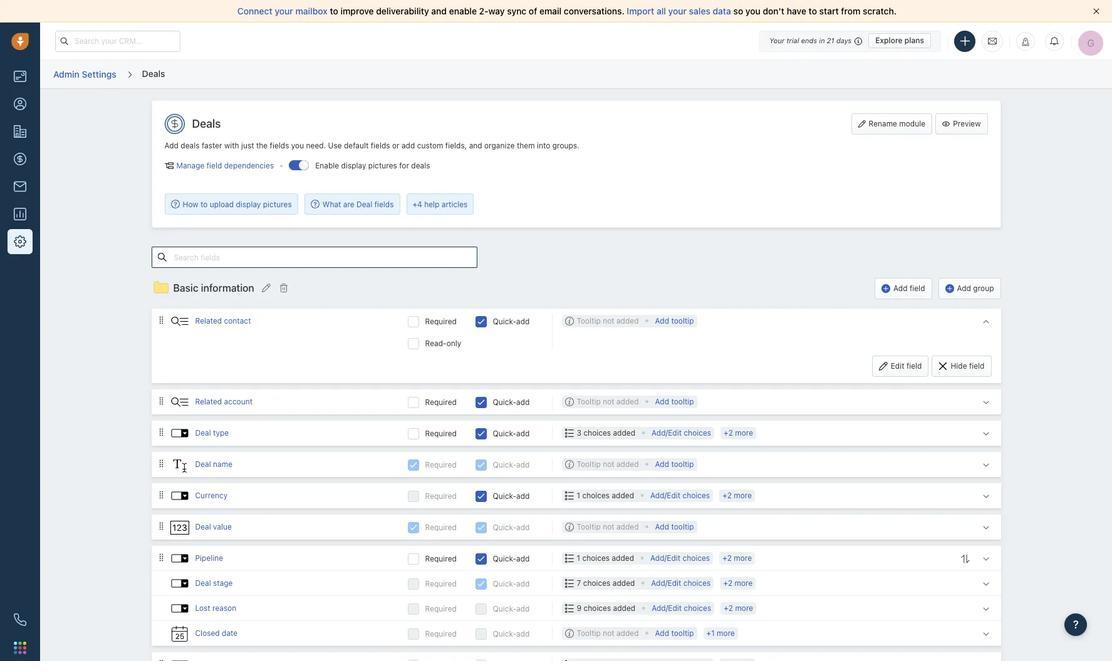 Task type: describe. For each thing, give the bounding box(es) containing it.
currency
[[195, 491, 228, 501]]

0 horizontal spatial deals
[[142, 68, 165, 79]]

admin settings link
[[53, 64, 117, 84]]

quick-add for date
[[493, 630, 530, 639]]

+4 help articles link
[[413, 199, 468, 210]]

deal stage link
[[195, 579, 233, 588]]

add for value
[[516, 523, 530, 533]]

add group
[[957, 284, 994, 293]]

conversations.
[[564, 6, 625, 16]]

7 quick- from the top
[[493, 554, 516, 564]]

add tooltip link for closed date
[[655, 628, 694, 640]]

tooltip not added for deal name
[[577, 460, 639, 469]]

reason
[[212, 604, 236, 613]]

21
[[827, 36, 835, 44]]

deal name
[[195, 460, 233, 469]]

add for name
[[516, 460, 530, 470]]

just
[[241, 141, 254, 150]]

only
[[447, 339, 461, 348]]

+2 more link for reason
[[724, 604, 753, 613]]

added for contact
[[617, 316, 639, 326]]

add/edit choices link for reason
[[652, 603, 711, 615]]

how to upload display pictures link
[[171, 199, 292, 210]]

fields left or
[[371, 141, 390, 150]]

ui drag handle image for deal name
[[158, 459, 165, 469]]

quick- for date
[[493, 630, 516, 639]]

+2 more link for stage
[[723, 579, 753, 588]]

ends
[[801, 36, 817, 44]]

import all your sales data link
[[627, 6, 734, 16]]

1 choices added for pipeline
[[577, 554, 634, 563]]

Search your CRM... text field
[[55, 30, 180, 52]]

type
[[213, 429, 229, 438]]

5 quick-add from the top
[[493, 492, 530, 501]]

add tooltip link for deal name
[[655, 459, 694, 471]]

+4 help articles button
[[406, 194, 474, 215]]

sync
[[507, 6, 527, 16]]

tooltip for value
[[671, 523, 694, 532]]

freshworks switcher image
[[14, 642, 26, 655]]

dependencies
[[224, 161, 274, 171]]

Search fields text field
[[151, 247, 477, 268]]

0 vertical spatial deals
[[181, 141, 200, 150]]

7 quick-add from the top
[[493, 554, 530, 564]]

default
[[344, 141, 369, 150]]

explore
[[876, 36, 903, 45]]

account
[[224, 397, 253, 407]]

required for date
[[425, 630, 457, 639]]

add tooltip link for related account
[[655, 396, 694, 408]]

edit field button
[[872, 356, 929, 377]]

with
[[224, 141, 239, 150]]

stage
[[213, 579, 233, 588]]

import
[[627, 6, 654, 16]]

how to upload display pictures
[[183, 200, 292, 209]]

add tooltip for closed date
[[655, 629, 694, 638]]

have
[[787, 6, 807, 16]]

1 horizontal spatial deals
[[192, 117, 221, 130]]

or
[[392, 141, 400, 150]]

field for hide
[[969, 361, 985, 371]]

custom
[[417, 141, 443, 150]]

fields inside the what are deal fields 'link'
[[375, 200, 394, 209]]

upload
[[210, 200, 234, 209]]

ui drag handle image for related contact
[[158, 316, 165, 325]]

all
[[657, 6, 666, 16]]

field for manage
[[207, 161, 222, 171]]

3 choices added
[[577, 429, 636, 438]]

deal for deal stage
[[195, 579, 211, 588]]

information
[[201, 282, 254, 294]]

add/edit choices for stage
[[651, 579, 711, 588]]

add/edit choices for type
[[652, 429, 711, 438]]

tooltip not added for related account
[[577, 397, 639, 407]]

+2 for type
[[724, 429, 733, 438]]

deal value
[[195, 523, 232, 532]]

0 vertical spatial display
[[341, 161, 366, 171]]

explore plans
[[876, 36, 924, 45]]

added for value
[[617, 523, 639, 532]]

required for contact
[[425, 317, 457, 326]]

what are deal fields
[[323, 200, 394, 209]]

ui drag handle image for deal value
[[158, 522, 165, 531]]

1 vertical spatial display
[[236, 200, 261, 209]]

from
[[841, 6, 861, 16]]

phone image
[[14, 614, 26, 627]]

lost reason
[[195, 604, 236, 613]]

form dropdown image for deal type
[[170, 424, 189, 443]]

more for date
[[717, 629, 735, 638]]

rename module button
[[851, 113, 933, 135]]

tooltip not added for closed date
[[577, 629, 639, 638]]

tooltip for account
[[671, 397, 694, 407]]

rename module
[[869, 119, 926, 128]]

add group button
[[939, 278, 1001, 299]]

add/edit for reason
[[652, 604, 682, 613]]

closed date
[[195, 629, 238, 638]]

ui drag handle image for 1st form dropdown icon from the bottom
[[158, 660, 165, 662]]

2 your from the left
[[668, 6, 687, 16]]

closed
[[195, 629, 220, 638]]

tooltip not added for related contact
[[577, 316, 639, 326]]

pipeline
[[195, 554, 223, 563]]

lost
[[195, 604, 210, 613]]

required for value
[[425, 523, 457, 533]]

deal value link
[[195, 523, 232, 532]]

add deals faster with just the fields you need. use default fields or add custom fields, and organize them into groups.
[[165, 141, 580, 150]]

form date_time image
[[170, 625, 189, 643]]

hide field
[[951, 361, 985, 371]]

articles
[[442, 200, 468, 209]]

contact
[[224, 316, 251, 326]]

quick- for account
[[493, 398, 516, 407]]

added for reason
[[613, 604, 636, 613]]

+2 more link for type
[[724, 429, 753, 438]]

improve
[[341, 6, 374, 16]]

related account link
[[195, 397, 253, 407]]

add field
[[894, 284, 925, 293]]

related for related account
[[195, 397, 222, 407]]

1 your from the left
[[275, 6, 293, 16]]

add/edit choices link for type
[[652, 427, 711, 440]]

ui drag handle image for currency
[[158, 491, 165, 500]]

manage
[[176, 161, 205, 171]]

trial
[[787, 36, 799, 44]]

into
[[537, 141, 550, 150]]

+2 for reason
[[724, 604, 733, 613]]

more for reason
[[735, 604, 753, 613]]

+2 for stage
[[723, 579, 733, 588]]

add tooltip for related account
[[655, 397, 694, 407]]

required for account
[[425, 398, 457, 407]]

add tooltip for deal value
[[655, 523, 694, 532]]

rename
[[869, 119, 897, 128]]

start
[[820, 6, 839, 16]]

currency link
[[195, 491, 228, 501]]

add/edit choices for reason
[[652, 604, 711, 613]]

fields,
[[446, 141, 467, 150]]

tooltip for related contact
[[577, 316, 601, 326]]

admin
[[53, 69, 80, 79]]

not for deal name
[[603, 460, 615, 469]]

0 horizontal spatial and
[[431, 6, 447, 16]]

5 required from the top
[[425, 492, 457, 501]]

groups.
[[553, 141, 580, 150]]

tooltip for deal value
[[577, 523, 601, 532]]

edit
[[891, 361, 905, 371]]

required for type
[[425, 429, 457, 439]]

4 form dropdown image from the top
[[170, 656, 189, 662]]

+2 more for stage
[[723, 579, 753, 588]]

ui drag handle image for form dropdown icon for deal type
[[158, 428, 165, 437]]

deal for deal name
[[195, 460, 211, 469]]

field for edit
[[907, 361, 922, 371]]

enable
[[315, 161, 339, 171]]

add/edit for stage
[[651, 579, 681, 588]]

email
[[540, 6, 562, 16]]



Task type: locate. For each thing, give the bounding box(es) containing it.
2 add tooltip from the top
[[655, 397, 694, 407]]

quick- for type
[[493, 429, 516, 439]]

add for type
[[516, 429, 530, 439]]

1 horizontal spatial display
[[341, 161, 366, 171]]

1 for currency
[[577, 491, 580, 501]]

name
[[213, 460, 233, 469]]

more for type
[[735, 429, 753, 438]]

preview button
[[936, 113, 988, 135]]

0 vertical spatial related
[[195, 316, 222, 326]]

9 choices added
[[577, 604, 636, 613]]

add
[[402, 141, 415, 150], [516, 317, 530, 326], [516, 398, 530, 407], [516, 429, 530, 439], [516, 460, 530, 470], [516, 492, 530, 501], [516, 523, 530, 533], [516, 554, 530, 564], [516, 580, 530, 589], [516, 605, 530, 614], [516, 630, 530, 639]]

add for account
[[516, 398, 530, 407]]

2 quick- from the top
[[493, 398, 516, 407]]

+4
[[413, 200, 422, 209]]

lost reason link
[[195, 604, 236, 613]]

ui drag handle image left the pipeline link
[[158, 553, 165, 563]]

quick-add for type
[[493, 429, 530, 439]]

deal left stage
[[195, 579, 211, 588]]

1 required from the top
[[425, 317, 457, 326]]

ui drag handle image for pipeline
[[158, 553, 165, 563]]

3 required from the top
[[425, 429, 457, 439]]

5 not from the top
[[603, 629, 615, 638]]

ui drag handle image
[[158, 316, 165, 325], [158, 397, 165, 406], [158, 459, 165, 469], [158, 491, 165, 500], [158, 522, 165, 531], [158, 553, 165, 563]]

form dropdown image for currency
[[170, 487, 189, 506]]

1 horizontal spatial deals
[[411, 161, 430, 171]]

your trial ends in 21 days
[[770, 36, 852, 44]]

deal left the type
[[195, 429, 211, 438]]

tooltip for name
[[671, 460, 694, 469]]

what's new image
[[1022, 37, 1030, 46]]

1 tooltip from the top
[[577, 316, 601, 326]]

field right edit
[[907, 361, 922, 371]]

2 not from the top
[[603, 397, 615, 407]]

date
[[222, 629, 238, 638]]

and
[[431, 6, 447, 16], [469, 141, 482, 150]]

added for type
[[613, 429, 636, 438]]

related
[[195, 316, 222, 326], [195, 397, 222, 407]]

1 1 from the top
[[577, 491, 580, 501]]

1 choices added for currency
[[577, 491, 634, 501]]

4 add tooltip link from the top
[[655, 521, 694, 534]]

deal left name
[[195, 460, 211, 469]]

and right fields,
[[469, 141, 482, 150]]

form dropdown image
[[170, 487, 189, 506], [170, 575, 189, 593]]

deals right for
[[411, 161, 430, 171]]

4 required from the top
[[425, 460, 457, 470]]

2 form dropdown image from the top
[[170, 575, 189, 593]]

add/edit choices
[[652, 429, 711, 438], [651, 491, 710, 501], [651, 554, 710, 563], [651, 579, 711, 588], [652, 604, 711, 613]]

1 horizontal spatial to
[[330, 6, 338, 16]]

tooltip
[[671, 316, 694, 326], [671, 397, 694, 407], [671, 460, 694, 469], [671, 523, 694, 532], [671, 629, 694, 638]]

are
[[343, 200, 355, 209]]

form text image
[[170, 457, 189, 476]]

2 related from the top
[[195, 397, 222, 407]]

4 add tooltip from the top
[[655, 523, 694, 532]]

required for name
[[425, 460, 457, 470]]

manage field dependencies link
[[165, 161, 280, 172]]

close image
[[1094, 8, 1100, 14]]

0 vertical spatial 1 choices added
[[577, 491, 634, 501]]

1 vertical spatial and
[[469, 141, 482, 150]]

form dropdown image for lost reason
[[170, 600, 189, 618]]

1 related from the top
[[195, 316, 222, 326]]

phone element
[[8, 608, 33, 633]]

added
[[617, 316, 639, 326], [617, 397, 639, 407], [613, 429, 636, 438], [617, 460, 639, 469], [612, 491, 634, 501], [617, 523, 639, 532], [612, 554, 634, 563], [613, 579, 635, 588], [613, 604, 636, 613], [617, 629, 639, 638]]

10 quick-add from the top
[[493, 630, 530, 639]]

0 vertical spatial you
[[746, 6, 761, 16]]

4 quick-add from the top
[[493, 460, 530, 470]]

add tooltip link
[[655, 315, 694, 328], [655, 396, 694, 408], [655, 459, 694, 471], [655, 521, 694, 534], [655, 628, 694, 640]]

1 ui drag handle image from the top
[[158, 316, 165, 325]]

4 tooltip from the top
[[671, 523, 694, 532]]

6 ui drag handle image from the top
[[158, 553, 165, 563]]

display right the upload
[[236, 200, 261, 209]]

8 quick-add from the top
[[493, 580, 530, 589]]

1 vertical spatial deals
[[411, 161, 430, 171]]

deal stage
[[195, 579, 233, 588]]

0 horizontal spatial you
[[291, 141, 304, 150]]

1 add tooltip from the top
[[655, 316, 694, 326]]

don't
[[763, 6, 785, 16]]

3 add tooltip from the top
[[655, 460, 694, 469]]

1 horizontal spatial and
[[469, 141, 482, 150]]

add
[[165, 141, 179, 150], [894, 284, 908, 293], [957, 284, 971, 293], [655, 316, 669, 326], [655, 397, 669, 407], [655, 460, 669, 469], [655, 523, 669, 532], [655, 629, 669, 638]]

form dropdown image left deal stage
[[170, 575, 189, 593]]

tooltip for closed date
[[577, 629, 601, 638]]

basic information
[[173, 282, 254, 294]]

4 tooltip not added from the top
[[577, 523, 639, 532]]

read-only
[[425, 339, 461, 348]]

2 required from the top
[[425, 398, 457, 407]]

5 ui drag handle image from the top
[[158, 522, 165, 531]]

enable
[[449, 6, 477, 16]]

5 quick- from the top
[[493, 492, 516, 501]]

1 tooltip from the top
[[671, 316, 694, 326]]

quick- for name
[[493, 460, 516, 470]]

form dropdown image left lost
[[170, 600, 189, 618]]

added for account
[[617, 397, 639, 407]]

field for add
[[910, 284, 925, 293]]

2 ui drag handle image from the top
[[158, 397, 165, 406]]

scratch.
[[863, 6, 897, 16]]

deal right are
[[357, 200, 372, 209]]

3 tooltip from the top
[[577, 460, 601, 469]]

field down 'faster' in the top left of the page
[[207, 161, 222, 171]]

3 tooltip from the top
[[671, 460, 694, 469]]

ui drag handle image for related account
[[158, 397, 165, 406]]

form decimal image
[[170, 519, 189, 538]]

2 form dropdown image from the top
[[170, 549, 189, 568]]

tooltip not added for deal value
[[577, 523, 639, 532]]

7 required from the top
[[425, 554, 457, 564]]

deal left value
[[195, 523, 211, 532]]

to right how
[[201, 200, 208, 209]]

+1
[[707, 629, 715, 638]]

0 horizontal spatial pictures
[[263, 200, 292, 209]]

0 horizontal spatial deals
[[181, 141, 200, 150]]

ui drag handle image
[[158, 428, 165, 437], [158, 660, 165, 662]]

deal
[[357, 200, 372, 209], [195, 429, 211, 438], [195, 460, 211, 469], [195, 523, 211, 532], [195, 579, 211, 588]]

1 tooltip not added from the top
[[577, 316, 639, 326]]

ui drag handle image left form auto_complete icon
[[158, 316, 165, 325]]

2 quick-add from the top
[[493, 398, 530, 407]]

0 vertical spatial and
[[431, 6, 447, 16]]

closed date link
[[195, 629, 238, 638]]

form dropdown image for deal stage
[[170, 575, 189, 593]]

5 tooltip not added from the top
[[577, 629, 639, 638]]

9 quick- from the top
[[493, 605, 516, 614]]

6 quick-add from the top
[[493, 523, 530, 533]]

fields right the
[[270, 141, 289, 150]]

added for date
[[617, 629, 639, 638]]

2 tooltip from the top
[[671, 397, 694, 407]]

display down default
[[341, 161, 366, 171]]

1 vertical spatial you
[[291, 141, 304, 150]]

need.
[[306, 141, 326, 150]]

deal inside 'link'
[[357, 200, 372, 209]]

0 vertical spatial ui drag handle image
[[158, 428, 165, 437]]

to right "mailbox"
[[330, 6, 338, 16]]

deals down the search your crm... text field
[[142, 68, 165, 79]]

2 1 choices added from the top
[[577, 554, 634, 563]]

fields left +4
[[375, 200, 394, 209]]

form auto_complete image
[[170, 312, 189, 331]]

connect
[[237, 6, 272, 16]]

tooltip for deal name
[[577, 460, 601, 469]]

deal type link
[[195, 429, 229, 438]]

3 quick-add from the top
[[493, 429, 530, 439]]

0 horizontal spatial to
[[201, 200, 208, 209]]

2 1 from the top
[[577, 554, 580, 563]]

add tooltip
[[655, 316, 694, 326], [655, 397, 694, 407], [655, 460, 694, 469], [655, 523, 694, 532], [655, 629, 694, 638]]

add/edit for type
[[652, 429, 682, 438]]

mailbox
[[296, 6, 328, 16]]

quick-add for name
[[493, 460, 530, 470]]

4 ui drag handle image from the top
[[158, 491, 165, 500]]

0 vertical spatial 1
[[577, 491, 580, 501]]

1 vertical spatial 1 choices added
[[577, 554, 634, 563]]

and left enable
[[431, 6, 447, 16]]

organize
[[484, 141, 515, 150]]

+2 more for reason
[[724, 604, 753, 613]]

add for reason
[[516, 605, 530, 614]]

4 not from the top
[[603, 523, 615, 532]]

form dropdown image down form date_time icon
[[170, 656, 189, 662]]

form dropdown image for pipeline
[[170, 549, 189, 568]]

7
[[577, 579, 581, 588]]

how
[[183, 200, 198, 209]]

your right all
[[668, 6, 687, 16]]

5 add tooltip link from the top
[[655, 628, 694, 640]]

quick-
[[493, 317, 516, 326], [493, 398, 516, 407], [493, 429, 516, 439], [493, 460, 516, 470], [493, 492, 516, 501], [493, 523, 516, 533], [493, 554, 516, 564], [493, 580, 516, 589], [493, 605, 516, 614], [493, 630, 516, 639]]

sales
[[689, 6, 711, 16]]

9
[[577, 604, 582, 613]]

form dropdown image down form auto_complete image
[[170, 424, 189, 443]]

not for deal value
[[603, 523, 615, 532]]

deal type
[[195, 429, 229, 438]]

add tooltip link for deal value
[[655, 521, 694, 534]]

in
[[819, 36, 825, 44]]

related for related contact
[[195, 316, 222, 326]]

related contact
[[195, 316, 251, 326]]

deal name link
[[195, 460, 233, 469]]

quick-add for value
[[493, 523, 530, 533]]

6 quick- from the top
[[493, 523, 516, 533]]

8 required from the top
[[425, 580, 457, 589]]

add tooltip link for related contact
[[655, 315, 694, 328]]

10 quick- from the top
[[493, 630, 516, 639]]

value
[[213, 523, 232, 532]]

not for related contact
[[603, 316, 615, 326]]

form dropdown image
[[170, 424, 189, 443], [170, 549, 189, 568], [170, 600, 189, 618], [170, 656, 189, 662]]

9 required from the top
[[425, 605, 457, 614]]

data
[[713, 6, 731, 16]]

so
[[734, 6, 743, 16]]

1 vertical spatial ui drag handle image
[[158, 660, 165, 662]]

1 vertical spatial form dropdown image
[[170, 575, 189, 593]]

+4 help articles
[[413, 200, 468, 209]]

what
[[323, 200, 341, 209]]

plans
[[905, 36, 924, 45]]

10 required from the top
[[425, 630, 457, 639]]

to left start
[[809, 6, 817, 16]]

1 choices added
[[577, 491, 634, 501], [577, 554, 634, 563]]

you
[[746, 6, 761, 16], [291, 141, 304, 150]]

way
[[489, 6, 505, 16]]

tooltip for related account
[[577, 397, 601, 407]]

5 tooltip from the top
[[671, 629, 694, 638]]

1 vertical spatial pictures
[[263, 200, 292, 209]]

1 ui drag handle image from the top
[[158, 428, 165, 437]]

days
[[837, 36, 852, 44]]

pictures left for
[[368, 161, 397, 171]]

them
[[517, 141, 535, 150]]

explore plans link
[[869, 33, 931, 48]]

1 form dropdown image from the top
[[170, 424, 189, 443]]

you left need.
[[291, 141, 304, 150]]

2 tooltip from the top
[[577, 397, 601, 407]]

3 form dropdown image from the top
[[170, 600, 189, 618]]

add tooltip for deal name
[[655, 460, 694, 469]]

+1 more link
[[707, 629, 735, 638]]

quick- for reason
[[493, 605, 516, 614]]

2-
[[479, 6, 489, 16]]

1 vertical spatial deals
[[192, 117, 221, 130]]

basic
[[173, 282, 198, 294]]

1 quick- from the top
[[493, 317, 516, 326]]

form dropdown image left pipeline
[[170, 549, 189, 568]]

send email image
[[988, 36, 997, 46]]

tooltip for contact
[[671, 316, 694, 326]]

deals up 'faster' in the top left of the page
[[192, 117, 221, 130]]

5 add tooltip from the top
[[655, 629, 694, 638]]

+2 more for type
[[724, 429, 753, 438]]

1 form dropdown image from the top
[[170, 487, 189, 506]]

3 not from the top
[[603, 460, 615, 469]]

your left "mailbox"
[[275, 6, 293, 16]]

deal for deal type
[[195, 429, 211, 438]]

deals up manage
[[181, 141, 200, 150]]

add for contact
[[516, 317, 530, 326]]

required for reason
[[425, 605, 457, 614]]

3 add tooltip link from the top
[[655, 459, 694, 471]]

1 not from the top
[[603, 316, 615, 326]]

5 tooltip from the top
[[577, 629, 601, 638]]

0 horizontal spatial display
[[236, 200, 261, 209]]

connect your mailbox link
[[237, 6, 330, 16]]

pictures down dependencies
[[263, 200, 292, 209]]

hide
[[951, 361, 967, 371]]

field right hide
[[969, 361, 985, 371]]

3 tooltip not added from the top
[[577, 460, 639, 469]]

more for stage
[[735, 579, 753, 588]]

1 quick-add from the top
[[493, 317, 530, 326]]

deals
[[142, 68, 165, 79], [192, 117, 221, 130]]

1 vertical spatial related
[[195, 397, 222, 407]]

pictures
[[368, 161, 397, 171], [263, 200, 292, 209]]

required
[[425, 317, 457, 326], [425, 398, 457, 407], [425, 429, 457, 439], [425, 460, 457, 470], [425, 492, 457, 501], [425, 523, 457, 533], [425, 554, 457, 564], [425, 580, 457, 589], [425, 605, 457, 614], [425, 630, 457, 639]]

0 vertical spatial pictures
[[368, 161, 397, 171]]

ui drag handle image left currency link
[[158, 491, 165, 500]]

field left add group button
[[910, 284, 925, 293]]

3 ui drag handle image from the top
[[158, 459, 165, 469]]

help
[[424, 200, 440, 209]]

add for stage
[[516, 580, 530, 589]]

manage field dependencies
[[176, 161, 274, 171]]

form auto_complete image
[[170, 393, 189, 412]]

your
[[770, 36, 785, 44]]

2 horizontal spatial to
[[809, 6, 817, 16]]

related account
[[195, 397, 253, 407]]

related contact link
[[195, 316, 251, 326]]

0 horizontal spatial your
[[275, 6, 293, 16]]

not for closed date
[[603, 629, 615, 638]]

add tooltip for related contact
[[655, 316, 694, 326]]

ui drag handle image left form auto_complete image
[[158, 397, 165, 406]]

ui drag handle image left form text icon
[[158, 459, 165, 469]]

2 add tooltip link from the top
[[655, 396, 694, 408]]

field
[[207, 161, 222, 171], [910, 284, 925, 293], [907, 361, 922, 371], [969, 361, 985, 371]]

add for date
[[516, 630, 530, 639]]

1 horizontal spatial pictures
[[368, 161, 397, 171]]

quick-add for reason
[[493, 605, 530, 614]]

1 for pipeline
[[577, 554, 580, 563]]

4 tooltip from the top
[[577, 523, 601, 532]]

0 vertical spatial form dropdown image
[[170, 487, 189, 506]]

1 1 choices added from the top
[[577, 491, 634, 501]]

6 required from the top
[[425, 523, 457, 533]]

ui drag handle image left form decimal icon
[[158, 522, 165, 531]]

form dropdown image down form text icon
[[170, 487, 189, 506]]

1 horizontal spatial you
[[746, 6, 761, 16]]

4 quick- from the top
[[493, 460, 516, 470]]

quick-add for stage
[[493, 580, 530, 589]]

tooltip for date
[[671, 629, 694, 638]]

1 horizontal spatial your
[[668, 6, 687, 16]]

1 add tooltip link from the top
[[655, 315, 694, 328]]

you right so
[[746, 6, 761, 16]]

deal for deal value
[[195, 523, 211, 532]]

7 choices added
[[577, 579, 635, 588]]

of
[[529, 6, 537, 16]]

9 quick-add from the top
[[493, 605, 530, 614]]

8 quick- from the top
[[493, 580, 516, 589]]

quick- for value
[[493, 523, 516, 533]]

3 quick- from the top
[[493, 429, 516, 439]]

quick-add for account
[[493, 398, 530, 407]]

related right form auto_complete image
[[195, 397, 222, 407]]

related left contact on the left top
[[195, 316, 222, 326]]

enable display pictures for deals
[[315, 161, 430, 171]]

quick-add for contact
[[493, 317, 530, 326]]

2 tooltip not added from the top
[[577, 397, 639, 407]]

tooltip not added
[[577, 316, 639, 326], [577, 397, 639, 407], [577, 460, 639, 469], [577, 523, 639, 532], [577, 629, 639, 638]]

field inside button
[[969, 361, 985, 371]]

added for stage
[[613, 579, 635, 588]]

1 vertical spatial 1
[[577, 554, 580, 563]]

add/edit choices link for stage
[[651, 578, 711, 590]]

2 ui drag handle image from the top
[[158, 660, 165, 662]]

module
[[900, 119, 926, 128]]

add/edit
[[652, 429, 682, 438], [651, 491, 681, 501], [651, 554, 681, 563], [651, 579, 681, 588], [652, 604, 682, 613]]

quick- for contact
[[493, 317, 516, 326]]

read-
[[425, 339, 447, 348]]

0 vertical spatial deals
[[142, 68, 165, 79]]

required for stage
[[425, 580, 457, 589]]



Task type: vqa. For each thing, say whether or not it's contained in the screenshot.
Add field
yes



